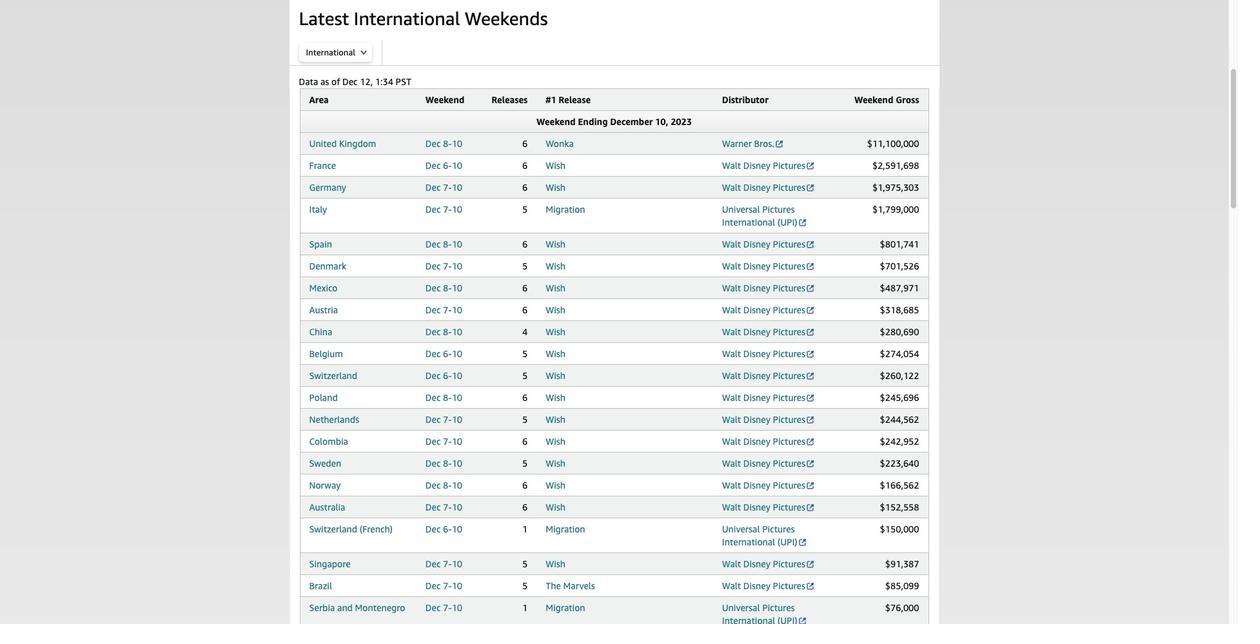 Task type: locate. For each thing, give the bounding box(es) containing it.
switzerland down belgium
[[309, 370, 357, 381]]

australia
[[309, 502, 345, 513]]

wish
[[546, 160, 566, 171], [546, 182, 566, 193], [546, 239, 566, 250], [546, 261, 566, 272], [546, 283, 566, 293], [546, 304, 566, 315], [546, 326, 566, 337], [546, 348, 566, 359], [546, 370, 566, 381], [546, 392, 566, 403], [546, 414, 566, 425], [546, 436, 566, 447], [546, 458, 566, 469], [546, 480, 566, 491], [546, 502, 566, 513], [546, 559, 566, 570]]

weekends
[[465, 8, 548, 29]]

1 universal from the top
[[722, 204, 760, 215]]

2 walt from the top
[[722, 182, 741, 193]]

dec for singapore
[[426, 559, 441, 570]]

#1
[[546, 94, 556, 105]]

2 vertical spatial migration
[[546, 602, 585, 613]]

wish for switzerland
[[546, 370, 566, 381]]

2 1 from the top
[[522, 602, 528, 613]]

8 walt disney pictures from the top
[[722, 348, 806, 359]]

sweden
[[309, 458, 341, 469]]

3 dec 7-10 from the top
[[426, 261, 463, 272]]

dec for colombia
[[426, 436, 441, 447]]

1 5 from the top
[[522, 204, 528, 215]]

2 walt disney pictures link from the top
[[722, 182, 815, 193]]

germany
[[309, 182, 346, 193]]

5 6 from the top
[[522, 283, 528, 293]]

latest international weekends
[[299, 8, 548, 29]]

0 vertical spatial 1
[[522, 524, 528, 535]]

0 vertical spatial switzerland
[[309, 370, 357, 381]]

12 wish link from the top
[[546, 436, 566, 447]]

7-
[[443, 182, 452, 193], [443, 204, 452, 215], [443, 261, 452, 272], [443, 304, 452, 315], [443, 414, 452, 425], [443, 436, 452, 447], [443, 502, 452, 513], [443, 559, 452, 570], [443, 581, 452, 591], [443, 602, 452, 613]]

the
[[546, 581, 561, 591]]

8-
[[443, 138, 452, 149], [443, 239, 452, 250], [443, 283, 452, 293], [443, 326, 452, 337], [443, 392, 452, 403], [443, 458, 452, 469], [443, 480, 452, 491]]

3 wish link from the top
[[546, 239, 566, 250]]

1:34
[[375, 76, 393, 87]]

dec for china
[[426, 326, 441, 337]]

4 8- from the top
[[443, 326, 452, 337]]

dec 7-10
[[426, 182, 463, 193], [426, 204, 463, 215], [426, 261, 463, 272], [426, 304, 463, 315], [426, 414, 463, 425], [426, 436, 463, 447], [426, 502, 463, 513], [426, 559, 463, 570], [426, 581, 463, 591], [426, 602, 463, 613]]

1
[[522, 524, 528, 535], [522, 602, 528, 613]]

$801,741
[[880, 239, 919, 250]]

2 7- from the top
[[443, 204, 452, 215]]

disney for $244,562
[[744, 414, 771, 425]]

walt for $152,558
[[722, 502, 741, 513]]

1 vertical spatial migration link
[[546, 524, 585, 535]]

1 vertical spatial universal pictures international (upi) link
[[722, 524, 807, 548]]

7 10 from the top
[[452, 283, 463, 293]]

wish link for mexico
[[546, 283, 566, 293]]

serbia
[[309, 602, 335, 613]]

walt disney pictures link for $280,690
[[722, 326, 815, 337]]

2 disney from the top
[[744, 182, 771, 193]]

13 wish link from the top
[[546, 458, 566, 469]]

dec 7-10 for netherlands
[[426, 414, 463, 425]]

14 disney from the top
[[744, 480, 771, 491]]

2 8- from the top
[[443, 239, 452, 250]]

10 walt from the top
[[722, 392, 741, 403]]

8 dec 7-10 from the top
[[426, 559, 463, 570]]

dec for brazil
[[426, 581, 441, 591]]

10 wish link from the top
[[546, 392, 566, 403]]

3 5 from the top
[[522, 348, 528, 359]]

6 for germany
[[522, 182, 528, 193]]

6 dec 8-10 link from the top
[[426, 458, 463, 469]]

3 10 from the top
[[452, 182, 463, 193]]

10 for mexico
[[452, 283, 463, 293]]

15 10 from the top
[[452, 458, 463, 469]]

14 walt disney pictures from the top
[[722, 480, 806, 491]]

1 wish link from the top
[[546, 160, 566, 171]]

5 for italy
[[522, 204, 528, 215]]

pictures for $91,387
[[773, 559, 806, 570]]

united kingdom
[[309, 138, 376, 149]]

13 wish from the top
[[546, 458, 566, 469]]

12 walt disney pictures link from the top
[[722, 436, 815, 447]]

2 wish from the top
[[546, 182, 566, 193]]

migration link
[[546, 204, 585, 215], [546, 524, 585, 535], [546, 602, 585, 613]]

6 walt from the top
[[722, 304, 741, 315]]

dec
[[343, 76, 358, 87], [426, 138, 441, 149], [426, 160, 441, 171], [426, 182, 441, 193], [426, 204, 441, 215], [426, 239, 441, 250], [426, 261, 441, 272], [426, 283, 441, 293], [426, 304, 441, 315], [426, 326, 441, 337], [426, 348, 441, 359], [426, 370, 441, 381], [426, 392, 441, 403], [426, 414, 441, 425], [426, 436, 441, 447], [426, 458, 441, 469], [426, 480, 441, 491], [426, 502, 441, 513], [426, 524, 441, 535], [426, 559, 441, 570], [426, 581, 441, 591], [426, 602, 441, 613]]

1 8- from the top
[[443, 138, 452, 149]]

4 dec 8-10 link from the top
[[426, 326, 463, 337]]

1 migration from the top
[[546, 204, 585, 215]]

1 universal pictures international (upi) link from the top
[[722, 204, 807, 228]]

disney for $1,975,303
[[744, 182, 771, 193]]

16 walt disney pictures from the top
[[722, 559, 806, 570]]

16 walt disney pictures link from the top
[[722, 559, 815, 570]]

disney
[[744, 160, 771, 171], [744, 182, 771, 193], [744, 239, 771, 250], [744, 261, 771, 272], [744, 283, 771, 293], [744, 304, 771, 315], [744, 326, 771, 337], [744, 348, 771, 359], [744, 370, 771, 381], [744, 392, 771, 403], [744, 414, 771, 425], [744, 436, 771, 447], [744, 458, 771, 469], [744, 480, 771, 491], [744, 502, 771, 513], [744, 559, 771, 570], [744, 581, 771, 591]]

universal pictures international (upi) link for $150,000
[[722, 524, 807, 548]]

dropdown image
[[361, 50, 367, 55]]

(french)
[[360, 524, 393, 535]]

switzerland
[[309, 370, 357, 381], [309, 524, 357, 535]]

walt disney pictures for $244,562
[[722, 414, 806, 425]]

14 wish from the top
[[546, 480, 566, 491]]

5 wish from the top
[[546, 283, 566, 293]]

walt disney pictures for $487,971
[[722, 283, 806, 293]]

walt disney pictures link for $274,054
[[722, 348, 815, 359]]

10,
[[655, 116, 669, 127]]

walt for $244,562
[[722, 414, 741, 425]]

2 vertical spatial (upi)
[[778, 615, 798, 624]]

13 walt disney pictures link from the top
[[722, 458, 815, 469]]

0 vertical spatial universal pictures international (upi) link
[[722, 204, 807, 228]]

walt
[[722, 160, 741, 171], [722, 182, 741, 193], [722, 239, 741, 250], [722, 261, 741, 272], [722, 283, 741, 293], [722, 304, 741, 315], [722, 326, 741, 337], [722, 348, 741, 359], [722, 370, 741, 381], [722, 392, 741, 403], [722, 414, 741, 425], [722, 436, 741, 447], [722, 458, 741, 469], [722, 480, 741, 491], [722, 502, 741, 513], [722, 559, 741, 570], [722, 581, 741, 591]]

1 vertical spatial universal
[[722, 524, 760, 535]]

6 walt disney pictures link from the top
[[722, 304, 815, 315]]

dec 6-10 link
[[426, 160, 463, 171], [426, 348, 463, 359], [426, 370, 463, 381], [426, 524, 463, 535]]

dec 7-10 link for brazil
[[426, 581, 463, 591]]

9 walt disney pictures link from the top
[[722, 370, 815, 381]]

2 walt disney pictures from the top
[[722, 182, 806, 193]]

of
[[332, 76, 340, 87]]

wish link for china
[[546, 326, 566, 337]]

7 6 from the top
[[522, 392, 528, 403]]

walt disney pictures for $1,975,303
[[722, 182, 806, 193]]

dec 6-10 link for switzerland (french)
[[426, 524, 463, 535]]

dec 8-10 link for sweden
[[426, 458, 463, 469]]

dec for poland
[[426, 392, 441, 403]]

1 vertical spatial universal pictures international (upi)
[[722, 524, 798, 548]]

4 10 from the top
[[452, 204, 463, 215]]

migration for italy
[[546, 204, 585, 215]]

$242,952
[[880, 436, 919, 447]]

2 horizontal spatial weekend
[[855, 94, 894, 105]]

17 10 from the top
[[452, 502, 463, 513]]

2023
[[671, 116, 692, 127]]

10 wish from the top
[[546, 392, 566, 403]]

walt disney pictures link for $91,387
[[722, 559, 815, 570]]

8 walt from the top
[[722, 348, 741, 359]]

7 disney from the top
[[744, 326, 771, 337]]

5 walt disney pictures from the top
[[722, 283, 806, 293]]

france link
[[309, 160, 336, 171]]

(upi) for $150,000
[[778, 537, 798, 548]]

pictures
[[773, 160, 806, 171], [773, 182, 806, 193], [762, 204, 795, 215], [773, 239, 806, 250], [773, 261, 806, 272], [773, 283, 806, 293], [773, 304, 806, 315], [773, 326, 806, 337], [773, 348, 806, 359], [773, 370, 806, 381], [773, 392, 806, 403], [773, 414, 806, 425], [773, 436, 806, 447], [773, 458, 806, 469], [773, 480, 806, 491], [773, 502, 806, 513], [762, 524, 795, 535], [773, 559, 806, 570], [773, 581, 806, 591], [762, 602, 795, 613]]

12 disney from the top
[[744, 436, 771, 447]]

universal pictures international (upi) for $150,000
[[722, 524, 798, 548]]

switzerland for switzerland link
[[309, 370, 357, 381]]

1 vertical spatial 1
[[522, 602, 528, 613]]

1 dec 6-10 from the top
[[426, 160, 463, 171]]

universal pictures international (upi) for $76,000
[[722, 602, 798, 624]]

1 (upi) from the top
[[778, 217, 798, 228]]

belgium link
[[309, 348, 343, 359]]

walt disney pictures link
[[722, 160, 815, 171], [722, 182, 815, 193], [722, 239, 815, 250], [722, 261, 815, 272], [722, 283, 815, 293], [722, 304, 815, 315], [722, 326, 815, 337], [722, 348, 815, 359], [722, 370, 815, 381], [722, 392, 815, 403], [722, 414, 815, 425], [722, 436, 815, 447], [722, 458, 815, 469], [722, 480, 815, 491], [722, 502, 815, 513], [722, 559, 815, 570], [722, 581, 815, 591]]

10 for china
[[452, 326, 463, 337]]

2 vertical spatial universal
[[722, 602, 760, 613]]

1 vertical spatial (upi)
[[778, 537, 798, 548]]

pictures for $223,640
[[773, 458, 806, 469]]

2 10 from the top
[[452, 160, 463, 171]]

8 wish from the top
[[546, 348, 566, 359]]

$245,696
[[880, 392, 919, 403]]

wish for singapore
[[546, 559, 566, 570]]

walt disney pictures link for $1,975,303
[[722, 182, 815, 193]]

mexico
[[309, 283, 338, 293]]

4 wish from the top
[[546, 261, 566, 272]]

wish for denmark
[[546, 261, 566, 272]]

11 walt from the top
[[722, 414, 741, 425]]

2 (upi) from the top
[[778, 537, 798, 548]]

dec 7-10 link
[[426, 182, 463, 193], [426, 204, 463, 215], [426, 261, 463, 272], [426, 304, 463, 315], [426, 414, 463, 425], [426, 436, 463, 447], [426, 502, 463, 513], [426, 559, 463, 570], [426, 581, 463, 591], [426, 602, 463, 613]]

walt for $701,526
[[722, 261, 741, 272]]

5 10 from the top
[[452, 239, 463, 250]]

walt disney pictures link for $223,640
[[722, 458, 815, 469]]

0 vertical spatial universal
[[722, 204, 760, 215]]

$76,000
[[885, 602, 919, 613]]

netherlands
[[309, 414, 359, 425]]

$223,640
[[880, 458, 919, 469]]

austria link
[[309, 304, 338, 315]]

australia link
[[309, 502, 345, 513]]

6-
[[443, 160, 452, 171], [443, 348, 452, 359], [443, 370, 452, 381], [443, 524, 452, 535]]

$244,562
[[880, 414, 919, 425]]

10 for switzerland (french)
[[452, 524, 463, 535]]

universal pictures international (upi) link
[[722, 204, 807, 228], [722, 524, 807, 548], [722, 602, 807, 624]]

walt disney pictures for $318,685
[[722, 304, 806, 315]]

4 dec 8-10 from the top
[[426, 326, 463, 337]]

$701,526
[[880, 261, 919, 272]]

8- for poland
[[443, 392, 452, 403]]

5 walt from the top
[[722, 283, 741, 293]]

italy link
[[309, 204, 327, 215]]

0 horizontal spatial weekend
[[426, 94, 465, 105]]

weekend for weekend ending december 10, 2023
[[537, 116, 576, 127]]

dec 7-10 for brazil
[[426, 581, 463, 591]]

6- for switzerland
[[443, 370, 452, 381]]

pictures for $152,558
[[773, 502, 806, 513]]

5
[[522, 204, 528, 215], [522, 261, 528, 272], [522, 348, 528, 359], [522, 370, 528, 381], [522, 414, 528, 425], [522, 458, 528, 469], [522, 559, 528, 570], [522, 581, 528, 591]]

1 horizontal spatial weekend
[[537, 116, 576, 127]]

1 dec 7-10 from the top
[[426, 182, 463, 193]]

1 walt disney pictures from the top
[[722, 160, 806, 171]]

wish link for australia
[[546, 502, 566, 513]]

walt disney pictures for $245,696
[[722, 392, 806, 403]]

1 switzerland from the top
[[309, 370, 357, 381]]

serbia and montenegro link
[[309, 602, 405, 613]]

7- for singapore
[[443, 559, 452, 570]]

6- for switzerland (french)
[[443, 524, 452, 535]]

distributor
[[722, 94, 769, 105]]

5 dec 7-10 link from the top
[[426, 414, 463, 425]]

dec 7-10 for australia
[[426, 502, 463, 513]]

dec 7-10 link for italy
[[426, 204, 463, 215]]

5 5 from the top
[[522, 414, 528, 425]]

10 for spain
[[452, 239, 463, 250]]

5 for netherlands
[[522, 414, 528, 425]]

19 10 from the top
[[452, 559, 463, 570]]

5 7- from the top
[[443, 414, 452, 425]]

$1,975,303
[[873, 182, 919, 193]]

walt for $242,952
[[722, 436, 741, 447]]

4 6 from the top
[[522, 239, 528, 250]]

2 vertical spatial universal pictures international (upi)
[[722, 602, 798, 624]]

international
[[354, 8, 460, 29], [306, 47, 355, 57], [722, 217, 775, 228], [722, 537, 775, 548], [722, 615, 775, 624]]

disney for $152,558
[[744, 502, 771, 513]]

6 8- from the top
[[443, 458, 452, 469]]

4 dec 7-10 link from the top
[[426, 304, 463, 315]]

1 10 from the top
[[452, 138, 463, 149]]

7 wish from the top
[[546, 326, 566, 337]]

walt disney pictures link for $487,971
[[722, 283, 815, 293]]

migration link for serbia and montenegro
[[546, 602, 585, 613]]

universal for $1,799,000
[[722, 204, 760, 215]]

3 dec 8-10 link from the top
[[426, 283, 463, 293]]

netherlands link
[[309, 414, 359, 425]]

2 vertical spatial migration link
[[546, 602, 585, 613]]

7 5 from the top
[[522, 559, 528, 570]]

8 disney from the top
[[744, 348, 771, 359]]

disney for $318,685
[[744, 304, 771, 315]]

0 vertical spatial migration
[[546, 204, 585, 215]]

10 walt disney pictures from the top
[[722, 392, 806, 403]]

1 6- from the top
[[443, 160, 452, 171]]

colombia
[[309, 436, 348, 447]]

8 dec 7-10 link from the top
[[426, 559, 463, 570]]

and
[[337, 602, 353, 613]]

dec 8-10 link
[[426, 138, 463, 149], [426, 239, 463, 250], [426, 283, 463, 293], [426, 326, 463, 337], [426, 392, 463, 403], [426, 458, 463, 469], [426, 480, 463, 491]]

10 dec 7-10 from the top
[[426, 602, 463, 613]]

international for switzerland (french)
[[722, 537, 775, 548]]

5 for singapore
[[522, 559, 528, 570]]

3 dec 6-10 from the top
[[426, 370, 463, 381]]

6 for mexico
[[522, 283, 528, 293]]

7- for netherlands
[[443, 414, 452, 425]]

dec 8-10 for mexico
[[426, 283, 463, 293]]

2 wish link from the top
[[546, 182, 566, 193]]

wish link for colombia
[[546, 436, 566, 447]]

wish link for norway
[[546, 480, 566, 491]]

dec 7-10 link for netherlands
[[426, 414, 463, 425]]

$166,562
[[880, 480, 919, 491]]

dec 8-10
[[426, 138, 463, 149], [426, 239, 463, 250], [426, 283, 463, 293], [426, 326, 463, 337], [426, 392, 463, 403], [426, 458, 463, 469], [426, 480, 463, 491]]

disney for $701,526
[[744, 261, 771, 272]]

2 universal from the top
[[722, 524, 760, 535]]

universal
[[722, 204, 760, 215], [722, 524, 760, 535], [722, 602, 760, 613]]

3 migration from the top
[[546, 602, 585, 613]]

switzerland down australia link
[[309, 524, 357, 535]]

9 walt from the top
[[722, 370, 741, 381]]

3 walt disney pictures link from the top
[[722, 239, 815, 250]]

wish for colombia
[[546, 436, 566, 447]]

italy
[[309, 204, 327, 215]]

9 10 from the top
[[452, 326, 463, 337]]

7- for australia
[[443, 502, 452, 513]]

0 vertical spatial migration link
[[546, 204, 585, 215]]

1 vertical spatial migration
[[546, 524, 585, 535]]

14 walt from the top
[[722, 480, 741, 491]]

2 dec 8-10 link from the top
[[426, 239, 463, 250]]

8 5 from the top
[[522, 581, 528, 591]]

3 walt from the top
[[722, 239, 741, 250]]

5 dec 7-10 from the top
[[426, 414, 463, 425]]

$280,690
[[880, 326, 919, 337]]

2 dec 8-10 from the top
[[426, 239, 463, 250]]

denmark link
[[309, 261, 347, 272]]

dec for norway
[[426, 480, 441, 491]]

15 wish from the top
[[546, 502, 566, 513]]

1 walt from the top
[[722, 160, 741, 171]]

10 for denmark
[[452, 261, 463, 272]]

wish link for belgium
[[546, 348, 566, 359]]

0 vertical spatial universal pictures international (upi)
[[722, 204, 798, 228]]

4 disney from the top
[[744, 261, 771, 272]]

10 disney from the top
[[744, 392, 771, 403]]

2 switzerland from the top
[[309, 524, 357, 535]]

0 vertical spatial (upi)
[[778, 217, 798, 228]]

disney for $85,099
[[744, 581, 771, 591]]

2 vertical spatial universal pictures international (upi) link
[[722, 602, 807, 624]]

walt for $91,387
[[722, 559, 741, 570]]

1 wish from the top
[[546, 160, 566, 171]]

wish link for singapore
[[546, 559, 566, 570]]

universal pictures international (upi)
[[722, 204, 798, 228], [722, 524, 798, 548], [722, 602, 798, 624]]

1 dec 8-10 link from the top
[[426, 138, 463, 149]]

3 6 from the top
[[522, 182, 528, 193]]

disney for $242,952
[[744, 436, 771, 447]]

1 vertical spatial switzerland
[[309, 524, 357, 535]]

walt disney pictures for $242,952
[[722, 436, 806, 447]]

dec 8-10 for sweden
[[426, 458, 463, 469]]

migration
[[546, 204, 585, 215], [546, 524, 585, 535], [546, 602, 585, 613]]



Task type: vqa. For each thing, say whether or not it's contained in the screenshot.


Task type: describe. For each thing, give the bounding box(es) containing it.
wonka link
[[546, 138, 574, 149]]

wish link for switzerland
[[546, 370, 566, 381]]

release
[[559, 94, 591, 105]]

wish link for spain
[[546, 239, 566, 250]]

6 for norway
[[522, 480, 528, 491]]

walt disney pictures link for $85,099
[[722, 581, 815, 591]]

1 for dec 7-10
[[522, 602, 528, 613]]

spain link
[[309, 239, 332, 250]]

universal pictures international (upi) for $1,799,000
[[722, 204, 798, 228]]

$11,100,000
[[867, 138, 919, 149]]

china link
[[309, 326, 332, 337]]

china
[[309, 326, 332, 337]]

wish for australia
[[546, 502, 566, 513]]

pictures for $1,975,303
[[773, 182, 806, 193]]

switzerland link
[[309, 370, 357, 381]]

the marvels
[[546, 581, 595, 591]]

$318,685
[[880, 304, 919, 315]]

$85,099
[[885, 581, 919, 591]]

marvels
[[563, 581, 595, 591]]

weekend ending december 10, 2023
[[537, 116, 692, 127]]

dec 8-10 for poland
[[426, 392, 463, 403]]

disney for $487,971
[[744, 283, 771, 293]]

wish for spain
[[546, 239, 566, 250]]

$1,799,000
[[873, 204, 919, 215]]

mexico link
[[309, 283, 338, 293]]

norway
[[309, 480, 341, 491]]

5 for sweden
[[522, 458, 528, 469]]

wonka
[[546, 138, 574, 149]]

10 for france
[[452, 160, 463, 171]]

dec 6-10 link for france
[[426, 160, 463, 171]]

united
[[309, 138, 337, 149]]

walt disney pictures for $152,558
[[722, 502, 806, 513]]

data
[[299, 76, 318, 87]]

poland
[[309, 392, 338, 403]]

4
[[522, 326, 528, 337]]

dec 7-10 for germany
[[426, 182, 463, 193]]

brazil
[[309, 581, 332, 591]]

dec 7-10 for italy
[[426, 204, 463, 215]]

7- for austria
[[443, 304, 452, 315]]

migration for serbia and montenegro
[[546, 602, 585, 613]]

$260,122
[[880, 370, 919, 381]]

walt for $318,685
[[722, 304, 741, 315]]

$274,054
[[880, 348, 919, 359]]

dec 6-10 for belgium
[[426, 348, 463, 359]]

dec 8-10 link for norway
[[426, 480, 463, 491]]

gross
[[896, 94, 919, 105]]

switzerland (french) link
[[309, 524, 393, 535]]

dec 8-10 for norway
[[426, 480, 463, 491]]

universal pictures international (upi) link for $76,000
[[722, 602, 807, 624]]

pictures for $242,952
[[773, 436, 806, 447]]

dec for mexico
[[426, 283, 441, 293]]

warner bros.
[[722, 138, 775, 149]]

dec 7-10 link for australia
[[426, 502, 463, 513]]

walt disney pictures link for $801,741
[[722, 239, 815, 250]]

pictures for $260,122
[[773, 370, 806, 381]]

$91,387
[[885, 559, 919, 570]]

#1 release
[[546, 94, 591, 105]]

6 for colombia
[[522, 436, 528, 447]]

singapore link
[[309, 559, 351, 570]]

montenegro
[[355, 602, 405, 613]]

5 for denmark
[[522, 261, 528, 272]]

walt disney pictures link for $152,558
[[722, 502, 815, 513]]

8- for spain
[[443, 239, 452, 250]]

poland link
[[309, 392, 338, 403]]

12,
[[360, 76, 373, 87]]

international for italy
[[722, 217, 775, 228]]

7- for colombia
[[443, 436, 452, 447]]

wish for france
[[546, 160, 566, 171]]

dec 7-10 link for denmark
[[426, 261, 463, 272]]

6 for austria
[[522, 304, 528, 315]]

walt disney pictures for $280,690
[[722, 326, 806, 337]]

spain
[[309, 239, 332, 250]]

dec 7-10 link for serbia and montenegro
[[426, 602, 463, 613]]

10 for norway
[[452, 480, 463, 491]]

area
[[309, 94, 329, 105]]

bros.
[[754, 138, 775, 149]]

ending
[[578, 116, 608, 127]]

dec for switzerland
[[426, 370, 441, 381]]

serbia and montenegro
[[309, 602, 405, 613]]

walt disney pictures link for $2,591,698
[[722, 160, 815, 171]]

latest
[[299, 8, 349, 29]]

$487,971
[[880, 283, 919, 293]]

brazil link
[[309, 581, 332, 591]]

walt for $274,054
[[722, 348, 741, 359]]

walt for $85,099
[[722, 581, 741, 591]]

pictures for $2,591,698
[[773, 160, 806, 171]]

walt disney pictures for $166,562
[[722, 480, 806, 491]]

7- for brazil
[[443, 581, 452, 591]]

10 for united kingdom
[[452, 138, 463, 149]]

switzerland (french)
[[309, 524, 393, 535]]

$2,591,698
[[873, 160, 919, 171]]

sweden link
[[309, 458, 341, 469]]

wish link for france
[[546, 160, 566, 171]]

colombia link
[[309, 436, 348, 447]]

december
[[610, 116, 653, 127]]

10 for switzerland
[[452, 370, 463, 381]]

pst
[[396, 76, 411, 87]]

8- for norway
[[443, 480, 452, 491]]

france
[[309, 160, 336, 171]]

disney for $166,562
[[744, 480, 771, 491]]

pictures for $487,971
[[773, 283, 806, 293]]

belgium
[[309, 348, 343, 359]]

dec 7-10 link for austria
[[426, 304, 463, 315]]

wish link for austria
[[546, 304, 566, 315]]

pictures for $318,685
[[773, 304, 806, 315]]

denmark
[[309, 261, 347, 272]]

weekend gross
[[855, 94, 919, 105]]

dec for sweden
[[426, 458, 441, 469]]

germany link
[[309, 182, 346, 193]]

6 for australia
[[522, 502, 528, 513]]

austria
[[309, 304, 338, 315]]

walt disney pictures link for $166,562
[[722, 480, 815, 491]]

6- for belgium
[[443, 348, 452, 359]]

warner
[[722, 138, 752, 149]]

wish for mexico
[[546, 283, 566, 293]]

walt disney pictures link for $701,526
[[722, 261, 815, 272]]

norway link
[[309, 480, 341, 491]]

warner bros. link
[[722, 138, 784, 149]]

united kingdom link
[[309, 138, 376, 149]]

singapore
[[309, 559, 351, 570]]

dec 8-10 link for china
[[426, 326, 463, 337]]

10 for austria
[[452, 304, 463, 315]]

$150,000
[[880, 524, 919, 535]]

10 for belgium
[[452, 348, 463, 359]]

10 for sweden
[[452, 458, 463, 469]]

dec for united kingdom
[[426, 138, 441, 149]]

dec for france
[[426, 160, 441, 171]]

dec 8-10 link for mexico
[[426, 283, 463, 293]]

releases
[[492, 94, 528, 105]]

wish link for netherlands
[[546, 414, 566, 425]]

as
[[321, 76, 329, 87]]

dec 8-10 for spain
[[426, 239, 463, 250]]

kingdom
[[339, 138, 376, 149]]

data as of dec 12, 1:34 pst
[[299, 76, 411, 87]]

disney for $2,591,698
[[744, 160, 771, 171]]

dec 6-10 for switzerland
[[426, 370, 463, 381]]

disney for $280,690
[[744, 326, 771, 337]]

dec 8-10 link for poland
[[426, 392, 463, 403]]

$152,558
[[880, 502, 919, 513]]

dec 7-10 for colombia
[[426, 436, 463, 447]]

walt disney pictures for $2,591,698
[[722, 160, 806, 171]]

walt disney pictures link for $242,952
[[722, 436, 815, 447]]



